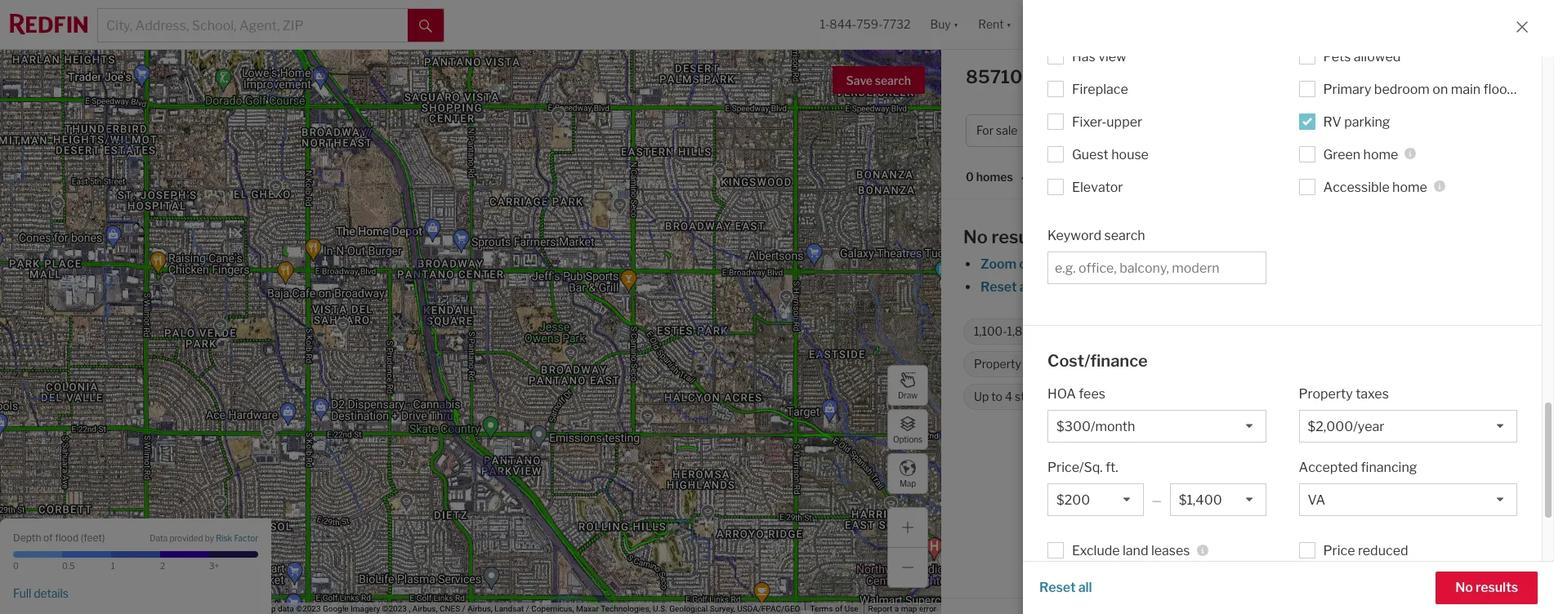 Task type: locate. For each thing, give the bounding box(es) containing it.
$2,000/year
[[1073, 357, 1140, 371]]

list box down financing
[[1299, 484, 1518, 517]]

map down options
[[900, 479, 916, 488]]

(
[[81, 532, 83, 544]]

ft. right 'sq.'
[[1059, 325, 1070, 339]]

0 vertical spatial property
[[974, 357, 1022, 371]]

1 vertical spatial 0
[[13, 561, 19, 571]]

2 horizontal spatial of
[[1167, 280, 1179, 295]]

0 vertical spatial hoa
[[1259, 325, 1284, 339]]

full
[[13, 587, 31, 600]]

full details button
[[13, 587, 69, 601]]

0 vertical spatial up
[[1287, 325, 1300, 339]]

• for homes
[[1021, 171, 1025, 185]]

full details
[[13, 587, 69, 600]]

0 horizontal spatial hoa
[[1048, 387, 1076, 402]]

0 horizontal spatial ©2023
[[296, 605, 321, 614]]

/
[[1279, 124, 1283, 138], [462, 605, 466, 614], [526, 605, 529, 614]]

0 horizontal spatial price
[[1066, 124, 1094, 138]]

parking
[[1345, 114, 1391, 130], [1311, 390, 1351, 404]]

1 horizontal spatial /
[[526, 605, 529, 614]]

0 vertical spatial no
[[964, 226, 988, 248]]

1 horizontal spatial no
[[1456, 580, 1473, 596]]

list box down pima
[[1170, 484, 1266, 517]]

no results
[[964, 226, 1051, 248], [1456, 580, 1518, 596]]

of inside zoom out reset all filters or remove one of your filters below to see more homes
[[1167, 280, 1179, 295]]

list box
[[1048, 410, 1266, 443], [1299, 410, 1518, 443], [1048, 484, 1144, 517], [1170, 484, 1266, 517], [1299, 484, 1518, 517]]

2 horizontal spatial /
[[1279, 124, 1283, 138]]

0 horizontal spatial rv
[[1292, 390, 1308, 404]]

price
[[1066, 124, 1094, 138], [1324, 544, 1355, 559]]

filters right your
[[1212, 280, 1248, 295]]

0 vertical spatial all
[[1020, 280, 1034, 295]]

to left see in the right of the page
[[1290, 280, 1303, 295]]

reset
[[981, 280, 1017, 295], [1040, 580, 1076, 596]]

1 vertical spatial hoa
[[1048, 387, 1076, 402]]

filters right all
[[1402, 124, 1434, 138]]

homes
[[1060, 66, 1121, 87]]

all down exclude
[[1079, 580, 1092, 596]]

for sale button
[[966, 114, 1049, 147]]

©2023
[[296, 605, 321, 614], [382, 605, 407, 614]]

taxes
[[1356, 387, 1389, 402]]

1 vertical spatial reset
[[1040, 580, 1076, 596]]

0 inside 0 homes • sort : recommended
[[966, 170, 974, 184]]

3
[[1116, 325, 1123, 339]]

1 horizontal spatial all
[[1079, 580, 1092, 596]]

1 vertical spatial homes
[[1365, 280, 1407, 295]]

/ right beds at the top right
[[1279, 124, 1283, 138]]

4
[[1005, 390, 1013, 404]]

1 horizontal spatial 0
[[966, 170, 974, 184]]

1 horizontal spatial ©2023
[[382, 605, 407, 614]]

acres
[[1169, 325, 1198, 339]]

map
[[900, 479, 916, 488], [260, 605, 276, 614]]

parking left "remove rv parking" icon
[[1311, 390, 1351, 404]]

1 horizontal spatial filters
[[1212, 280, 1248, 295]]

has view
[[1072, 49, 1127, 64]]

property left "remove rv parking" icon
[[1299, 387, 1353, 402]]

list box for accepted financing
[[1299, 484, 1518, 517]]

list box up financing
[[1299, 410, 1518, 443]]

home
[[1364, 147, 1399, 162], [1393, 179, 1428, 195]]

map for map
[[900, 479, 916, 488]]

1 horizontal spatial of
[[835, 605, 843, 614]]

no results button
[[1436, 572, 1538, 605]]

1 vertical spatial of
[[43, 532, 53, 544]]

or
[[1076, 280, 1089, 295]]

1,800
[[1007, 325, 1039, 339]]

0 horizontal spatial homes
[[976, 170, 1013, 184]]

options button
[[888, 409, 928, 450]]

of left flood
[[43, 532, 53, 544]]

map left data
[[260, 605, 276, 614]]

cnes
[[440, 605, 460, 614]]

pima county link
[[1240, 447, 1319, 463]]

house
[[1112, 147, 1149, 162]]

0 horizontal spatial •
[[1021, 171, 1025, 185]]

reset inside zoom out reset all filters or remove one of your filters below to see more homes
[[981, 280, 1017, 295]]

price/sq.
[[1048, 460, 1103, 476]]

0 vertical spatial ft.
[[1059, 325, 1070, 339]]

search right save
[[875, 74, 911, 87]]

airbus, left landsat
[[468, 605, 493, 614]]

1 vertical spatial no
[[1456, 580, 1473, 596]]

property tax up to $2,000/year
[[974, 357, 1140, 371]]

0 horizontal spatial all
[[1020, 280, 1034, 295]]

homes
[[976, 170, 1013, 184], [1365, 280, 1407, 295]]

airbus, right ,
[[413, 605, 438, 614]]

save
[[846, 74, 873, 87]]

up right tax
[[1043, 357, 1057, 371]]

1 horizontal spatial no results
[[1456, 580, 1518, 596]]

• left sort
[[1021, 171, 1025, 185]]

rv right baths
[[1324, 114, 1342, 130]]

• inside 0 homes • sort : recommended
[[1021, 171, 1025, 185]]

0 horizontal spatial no results
[[964, 226, 1051, 248]]

data
[[150, 534, 168, 544]]

0 horizontal spatial airbus,
[[413, 605, 438, 614]]

• inside button
[[1437, 124, 1440, 138]]

reset down zoom
[[981, 280, 1017, 295]]

—
[[1152, 494, 1162, 508]]

1 horizontal spatial search
[[1105, 228, 1146, 243]]

price for price reduced
[[1324, 544, 1355, 559]]

homes inside zoom out reset all filters or remove one of your filters below to see more homes
[[1365, 280, 1407, 295]]

0 vertical spatial •
[[1437, 124, 1440, 138]]

parking up green home
[[1345, 114, 1391, 130]]

0 vertical spatial price
[[1066, 124, 1094, 138]]

hoa fees
[[1048, 387, 1106, 402]]

0 horizontal spatial no
[[964, 226, 988, 248]]

search up e.g. office, balcony, modern 'text box'
[[1105, 228, 1146, 243]]

view
[[1099, 49, 1127, 64]]

1 horizontal spatial hoa
[[1259, 325, 1284, 339]]

of for depth of flood ( feet )
[[43, 532, 53, 544]]

2 ©2023 from the left
[[382, 605, 407, 614]]

filters left or on the right of the page
[[1036, 280, 1073, 295]]

beds
[[1249, 124, 1277, 138]]

list box for property taxes
[[1299, 410, 1518, 443]]

rv parking left "remove rv parking" icon
[[1292, 390, 1351, 404]]

• for filters
[[1437, 124, 1440, 138]]

1 vertical spatial map
[[260, 605, 276, 614]]

1 horizontal spatial rv
[[1324, 114, 1342, 130]]

az
[[1031, 66, 1056, 87]]

search inside save search button
[[875, 74, 911, 87]]

search
[[875, 74, 911, 87], [1105, 228, 1146, 243]]

1 horizontal spatial up
[[1287, 325, 1300, 339]]

0 vertical spatial results
[[992, 226, 1051, 248]]

reset down exclude
[[1040, 580, 1076, 596]]

of right one
[[1167, 280, 1179, 295]]

for
[[1124, 66, 1149, 87]]

price/sq. ft.
[[1048, 460, 1119, 476]]

submit search image
[[419, 19, 432, 32]]

list box down 2023
[[1048, 410, 1266, 443]]

1 horizontal spatial homes
[[1365, 280, 1407, 295]]

/ right cnes
[[462, 605, 466, 614]]

e.g. office, balcony, modern text field
[[1055, 260, 1259, 276]]

1 vertical spatial no results
[[1456, 580, 1518, 596]]

price left reduced
[[1324, 544, 1355, 559]]

u.s.
[[653, 605, 667, 614]]

factor
[[234, 534, 258, 544]]

0 vertical spatial of
[[1167, 280, 1179, 295]]

primary bedroom on main floor
[[1324, 81, 1513, 97]]

feet
[[83, 532, 102, 544]]

fixer-
[[1072, 114, 1107, 130]]

pets
[[1324, 49, 1351, 64]]

1 vertical spatial price
[[1324, 544, 1355, 559]]

0 horizontal spatial reset
[[981, 280, 1017, 295]]

depth of flood ( feet )
[[13, 532, 105, 544]]

1 horizontal spatial airbus,
[[468, 605, 493, 614]]

price inside price button
[[1066, 124, 1094, 138]]

0 horizontal spatial property
[[974, 357, 1022, 371]]

1 vertical spatial rv parking
[[1292, 390, 1351, 404]]

depth
[[13, 532, 41, 544]]

0 vertical spatial parking
[[1345, 114, 1391, 130]]

property down 1,100-
[[974, 357, 1022, 371]]

0 for 0 homes • sort : recommended
[[966, 170, 974, 184]]

price button
[[1055, 114, 1125, 147]]

1 vertical spatial home
[[1393, 179, 1428, 195]]

0 horizontal spatial 0
[[13, 561, 19, 571]]

reset inside reset all button
[[1040, 580, 1076, 596]]

/ right landsat
[[526, 605, 529, 614]]

lot
[[1201, 325, 1215, 339]]

home down all
[[1364, 147, 1399, 162]]

0 vertical spatial homes
[[976, 170, 1013, 184]]

beds / baths button
[[1239, 114, 1348, 147]]

remove rv parking image
[[1359, 392, 1369, 402]]

to inside zoom out reset all filters or remove one of your filters below to see more homes
[[1290, 280, 1303, 295]]

hoa left fees
[[1048, 387, 1076, 402]]

0 up 'full'
[[13, 561, 19, 571]]

0 vertical spatial 0
[[966, 170, 974, 184]]

1 horizontal spatial price
[[1324, 544, 1355, 559]]

1 vertical spatial •
[[1021, 171, 1025, 185]]

cost/finance
[[1048, 351, 1148, 371]]

0 horizontal spatial /
[[462, 605, 466, 614]]

1 horizontal spatial •
[[1437, 124, 1440, 138]]

1 vertical spatial ft.
[[1106, 460, 1119, 476]]

report a map error link
[[868, 605, 937, 614]]

1 vertical spatial results
[[1476, 580, 1518, 596]]

of left use
[[835, 605, 843, 614]]

green
[[1324, 147, 1361, 162]]

map inside button
[[900, 479, 916, 488]]

all filters • 10 button
[[1355, 114, 1467, 147]]

terms
[[810, 605, 833, 614]]

remove up to 4 stories image
[[1060, 392, 1070, 402]]

0 for 0
[[13, 561, 19, 571]]

0 horizontal spatial filters
[[1036, 280, 1073, 295]]

1 horizontal spatial map
[[900, 479, 916, 488]]

geological
[[669, 605, 708, 614]]

accepted
[[1299, 460, 1358, 476]]

recommended
[[1062, 170, 1145, 184]]

0 vertical spatial reset
[[981, 280, 1017, 295]]

0 down for sale button
[[966, 170, 974, 184]]

1 vertical spatial up
[[1043, 357, 1057, 371]]

©2023 left ,
[[382, 605, 407, 614]]

ft. right price/sq.
[[1106, 460, 1119, 476]]

your
[[1182, 280, 1210, 295]]

all down out at the top
[[1020, 280, 1034, 295]]

©2023 right data
[[296, 605, 321, 614]]

home right accessible
[[1393, 179, 1428, 195]]

2 vertical spatial of
[[835, 605, 843, 614]]

1 vertical spatial property
[[1299, 387, 1353, 402]]

search for save search
[[875, 74, 911, 87]]

1 vertical spatial search
[[1105, 228, 1146, 243]]

draw
[[898, 390, 918, 400]]

rv up county
[[1292, 390, 1308, 404]]

2 horizontal spatial filters
[[1402, 124, 1434, 138]]

• left 10
[[1437, 124, 1440, 138]]

1,100-
[[974, 325, 1007, 339]]

sale
[[1153, 66, 1190, 87]]

1 vertical spatial all
[[1079, 580, 1092, 596]]

of for terms of use
[[835, 605, 843, 614]]

remove
[[1092, 280, 1138, 295]]

1 horizontal spatial reset
[[1040, 580, 1076, 596]]

hoa
[[1259, 325, 1284, 339], [1048, 387, 1076, 402]]

0 vertical spatial home
[[1364, 147, 1399, 162]]

1 horizontal spatial property
[[1299, 387, 1353, 402]]

exclude
[[1072, 544, 1120, 559]]

tax
[[1024, 357, 1041, 371]]

all inside zoom out reset all filters or remove one of your filters below to see more homes
[[1020, 280, 1034, 295]]

pima county
[[1240, 447, 1319, 463]]

google image
[[4, 593, 58, 615]]

homes right more
[[1365, 280, 1407, 295]]

0 vertical spatial map
[[900, 479, 916, 488]]

results inside button
[[1476, 580, 1518, 596]]

hoa down below
[[1259, 325, 1284, 339]]

•
[[1437, 124, 1440, 138], [1021, 171, 1025, 185]]

home for accessible home
[[1393, 179, 1428, 195]]

zoom
[[981, 257, 1017, 272]]

price for price
[[1066, 124, 1094, 138]]

2 airbus, from the left
[[468, 605, 493, 614]]

rv parking up green home
[[1324, 114, 1391, 130]]

to
[[1290, 280, 1303, 295], [1302, 325, 1314, 339], [1059, 357, 1070, 371], [992, 390, 1003, 404]]

no inside button
[[1456, 580, 1473, 596]]

price up guest
[[1066, 124, 1094, 138]]

0 horizontal spatial search
[[875, 74, 911, 87]]

homes down the for sale
[[976, 170, 1013, 184]]

up down below
[[1287, 325, 1300, 339]]

0 vertical spatial search
[[875, 74, 911, 87]]

built
[[1096, 390, 1120, 404]]

baths
[[1285, 124, 1317, 138]]

0 horizontal spatial of
[[43, 532, 53, 544]]

1 horizontal spatial results
[[1476, 580, 1518, 596]]

0 horizontal spatial map
[[260, 605, 276, 614]]



Task type: vqa. For each thing, say whether or not it's contained in the screenshot.
Schedule a tour Image corresponding to Share home image for Add home to favorites image
no



Task type: describe. For each thing, give the bounding box(es) containing it.
sq.
[[1041, 325, 1056, 339]]

0 horizontal spatial ft.
[[1059, 325, 1070, 339]]

sale
[[996, 124, 1018, 138]]

see
[[1306, 280, 1328, 295]]

out
[[1019, 257, 1040, 272]]

map
[[901, 605, 917, 614]]

844-
[[830, 17, 857, 31]]

no results inside no results button
[[1456, 580, 1518, 596]]

to left 4
[[992, 390, 1003, 404]]

recommended button
[[1060, 169, 1158, 185]]

accessible
[[1324, 179, 1390, 195]]

more
[[1330, 280, 1362, 295]]

by
[[205, 534, 214, 544]]

market insights
[[1433, 71, 1530, 87]]

data provided by risk factor
[[150, 534, 258, 544]]

terms of use
[[810, 605, 859, 614]]

one
[[1141, 280, 1164, 295]]

county
[[1274, 447, 1319, 463]]

:
[[1057, 170, 1060, 184]]

allowed
[[1354, 49, 1401, 64]]

search for keyword search
[[1105, 228, 1146, 243]]

property for property taxes
[[1299, 387, 1353, 402]]

1-844-759-7732 link
[[820, 17, 911, 31]]

reset all filters button
[[980, 280, 1073, 295]]

fireplace
[[1072, 81, 1128, 97]]

details
[[34, 587, 69, 600]]

for sale
[[977, 124, 1018, 138]]

market insights link
[[1433, 53, 1530, 89]]

risk factor link
[[216, 534, 258, 545]]

stories
[[1015, 390, 1052, 404]]

up
[[974, 390, 989, 404]]

1,100-1,800 sq. ft.
[[974, 325, 1070, 339]]

zoom out button
[[980, 257, 1041, 272]]

homes inside 0 homes • sort : recommended
[[976, 170, 1013, 184]]

guest
[[1072, 147, 1109, 162]]

after
[[1123, 390, 1149, 404]]

reset all button
[[1040, 572, 1092, 605]]

,
[[409, 605, 411, 614]]

list box down price/sq. ft.
[[1048, 484, 1144, 517]]

1 vertical spatial rv
[[1292, 390, 1308, 404]]

accepted financing
[[1299, 460, 1417, 476]]

0 vertical spatial rv
[[1324, 114, 1342, 130]]

elevator
[[1072, 179, 1123, 195]]

2023
[[1151, 390, 1180, 404]]

0 vertical spatial rv parking
[[1324, 114, 1391, 130]]

map button
[[888, 454, 928, 494]]

1 vertical spatial parking
[[1311, 390, 1351, 404]]

list box for hoa fees
[[1048, 410, 1266, 443]]

map region
[[0, 0, 1040, 615]]

hoa for hoa fees
[[1048, 387, 1076, 402]]

main
[[1451, 81, 1481, 97]]

error
[[919, 605, 937, 614]]

for
[[977, 124, 994, 138]]

data
[[278, 605, 294, 614]]

landsat
[[495, 605, 524, 614]]

primary
[[1324, 81, 1372, 97]]

options
[[893, 434, 923, 444]]

up to 4 stories
[[974, 390, 1052, 404]]

1-
[[820, 17, 830, 31]]

accessible home
[[1324, 179, 1428, 195]]

1 horizontal spatial ft.
[[1106, 460, 1119, 476]]

0 horizontal spatial results
[[992, 226, 1051, 248]]

built after 2023
[[1096, 390, 1180, 404]]

filters inside button
[[1402, 124, 1434, 138]]

$300/month
[[1316, 325, 1385, 339]]

save search
[[846, 74, 911, 87]]

map data ©2023 google  imagery ©2023 , airbus, cnes / airbus, landsat / copernicus, maxar technologies, u.s. geological survey, usda/fpac/geo
[[260, 605, 800, 614]]

1 ©2023 from the left
[[296, 605, 321, 614]]

use
[[845, 605, 859, 614]]

0 horizontal spatial up
[[1043, 357, 1057, 371]]

85710
[[1335, 447, 1375, 463]]

1 airbus, from the left
[[413, 605, 438, 614]]

1
[[111, 561, 115, 571]]

5
[[1159, 325, 1167, 339]]

fees
[[1079, 387, 1106, 402]]

all filters • 10
[[1385, 124, 1456, 138]]

on
[[1433, 81, 1448, 97]]

has
[[1072, 49, 1096, 64]]

pima
[[1240, 447, 1272, 463]]

to up hoa fees
[[1059, 357, 1070, 371]]

google
[[323, 605, 349, 614]]

1-844-759-7732
[[820, 17, 911, 31]]

below
[[1251, 280, 1287, 295]]

map for map data ©2023 google  imagery ©2023 , airbus, cnes / airbus, landsat / copernicus, maxar technologies, u.s. geological survey, usda/fpac/geo
[[260, 605, 276, 614]]

/ inside beds / baths button
[[1279, 124, 1283, 138]]

to left $300/month
[[1302, 325, 1314, 339]]

technologies,
[[601, 605, 651, 614]]

fixer-upper
[[1072, 114, 1143, 130]]

85710,
[[966, 66, 1027, 87]]

all inside button
[[1079, 580, 1092, 596]]

leases
[[1152, 544, 1190, 559]]

usda/fpac/geo
[[737, 605, 800, 614]]

zoom out reset all filters or remove one of your filters below to see more homes
[[981, 257, 1407, 295]]

home for green home
[[1364, 147, 1399, 162]]

property for property tax up to $2,000/year
[[974, 357, 1022, 371]]

beds / baths
[[1249, 124, 1317, 138]]

hoa for hoa up to $300/month
[[1259, 325, 1284, 339]]

reset all
[[1040, 580, 1092, 596]]

market
[[1433, 71, 1478, 87]]

insights
[[1480, 71, 1530, 87]]

property taxes
[[1299, 387, 1389, 402]]

)
[[102, 532, 105, 544]]

risk
[[216, 534, 232, 544]]

0 vertical spatial no results
[[964, 226, 1051, 248]]

3 acres-5 acres lot
[[1116, 325, 1215, 339]]



